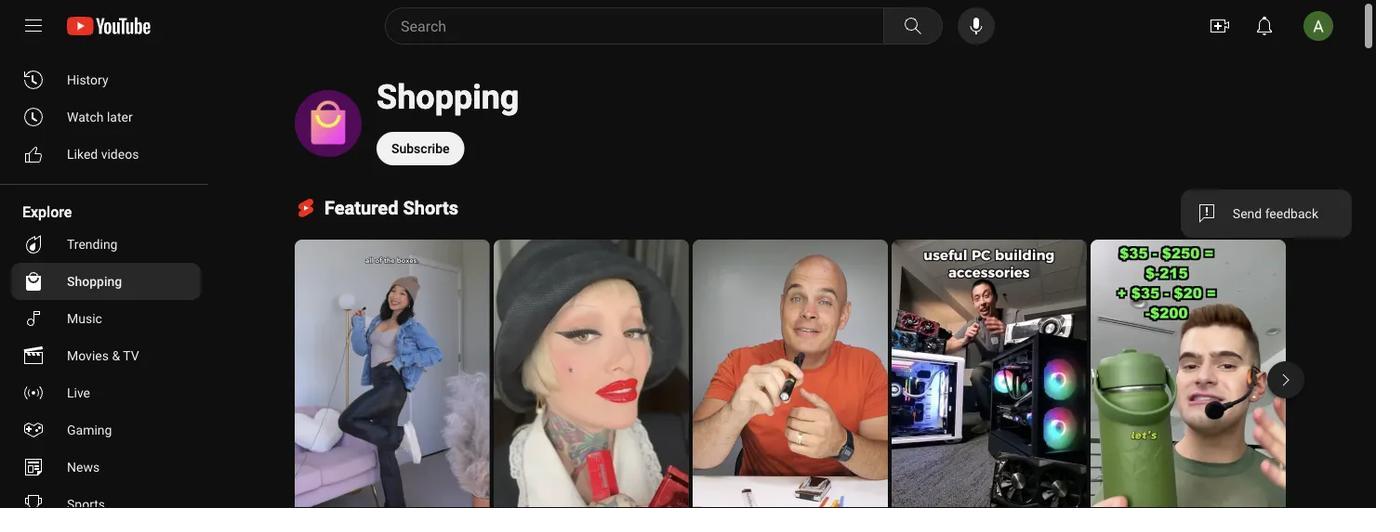 Task type: describe. For each thing, give the bounding box(es) containing it.
featured shorts
[[325, 197, 458, 219]]

shopping inside main content
[[377, 78, 519, 117]]

later
[[107, 109, 133, 125]]

shopping main content
[[223, 52, 1376, 509]]

send feedback
[[1233, 206, 1319, 221]]

news
[[67, 460, 100, 475]]

feedback
[[1265, 206, 1319, 221]]

live
[[67, 385, 90, 401]]

gaming
[[67, 423, 112, 438]]

movies
[[67, 348, 109, 364]]

Shopping text field
[[377, 78, 519, 117]]

avatar image image
[[1304, 11, 1333, 41]]



Task type: locate. For each thing, give the bounding box(es) containing it.
0 horizontal spatial shopping
[[67, 274, 122, 289]]

send
[[1233, 206, 1262, 221]]

shopping link
[[11, 263, 201, 300], [11, 263, 201, 300]]

news link
[[11, 449, 201, 486], [11, 449, 201, 486]]

shopping up subscribe
[[377, 78, 519, 117]]

movies & tv
[[67, 348, 139, 364]]

trending link
[[11, 226, 201, 263], [11, 226, 201, 263]]

watch later
[[67, 109, 133, 125]]

tv
[[123, 348, 139, 364]]

send feedback link
[[1181, 197, 1352, 231]]

None search field
[[351, 7, 947, 45]]

explore
[[22, 203, 72, 221]]

shorts
[[403, 197, 458, 219]]

trending
[[67, 237, 118, 252]]

subscribe
[[391, 141, 450, 156]]

watch later link
[[11, 99, 201, 136], [11, 99, 201, 136]]

you link
[[11, 24, 201, 61], [11, 24, 201, 61]]

shopping down trending
[[67, 274, 122, 289]]

1 vertical spatial shopping
[[67, 274, 122, 289]]

history
[[67, 72, 108, 87]]

1 horizontal spatial shopping
[[377, 78, 519, 117]]

movies & tv link
[[11, 338, 201, 375], [11, 338, 201, 375]]

0 vertical spatial shopping
[[377, 78, 519, 117]]

live link
[[11, 375, 201, 412], [11, 375, 201, 412]]

Search text field
[[401, 14, 880, 38]]

shopping
[[377, 78, 519, 117], [67, 274, 122, 289]]

music link
[[11, 300, 201, 338], [11, 300, 201, 338]]

featured
[[325, 197, 398, 219]]

history link
[[11, 61, 201, 99], [11, 61, 201, 99]]

send feedback option
[[1181, 197, 1352, 231]]

watch
[[67, 109, 104, 125]]

subscribe button
[[377, 132, 465, 166]]

videos
[[101, 146, 139, 162]]

liked videos link
[[11, 136, 201, 173], [11, 136, 201, 173]]

gaming link
[[11, 412, 201, 449], [11, 412, 201, 449]]

liked videos
[[67, 146, 139, 162]]

music
[[67, 311, 102, 326]]

you
[[22, 34, 48, 52]]

&
[[112, 348, 120, 364]]

liked
[[67, 146, 98, 162]]



Task type: vqa. For each thing, say whether or not it's contained in the screenshot.
$1 vs $250,000 Vacation!'s vs
no



